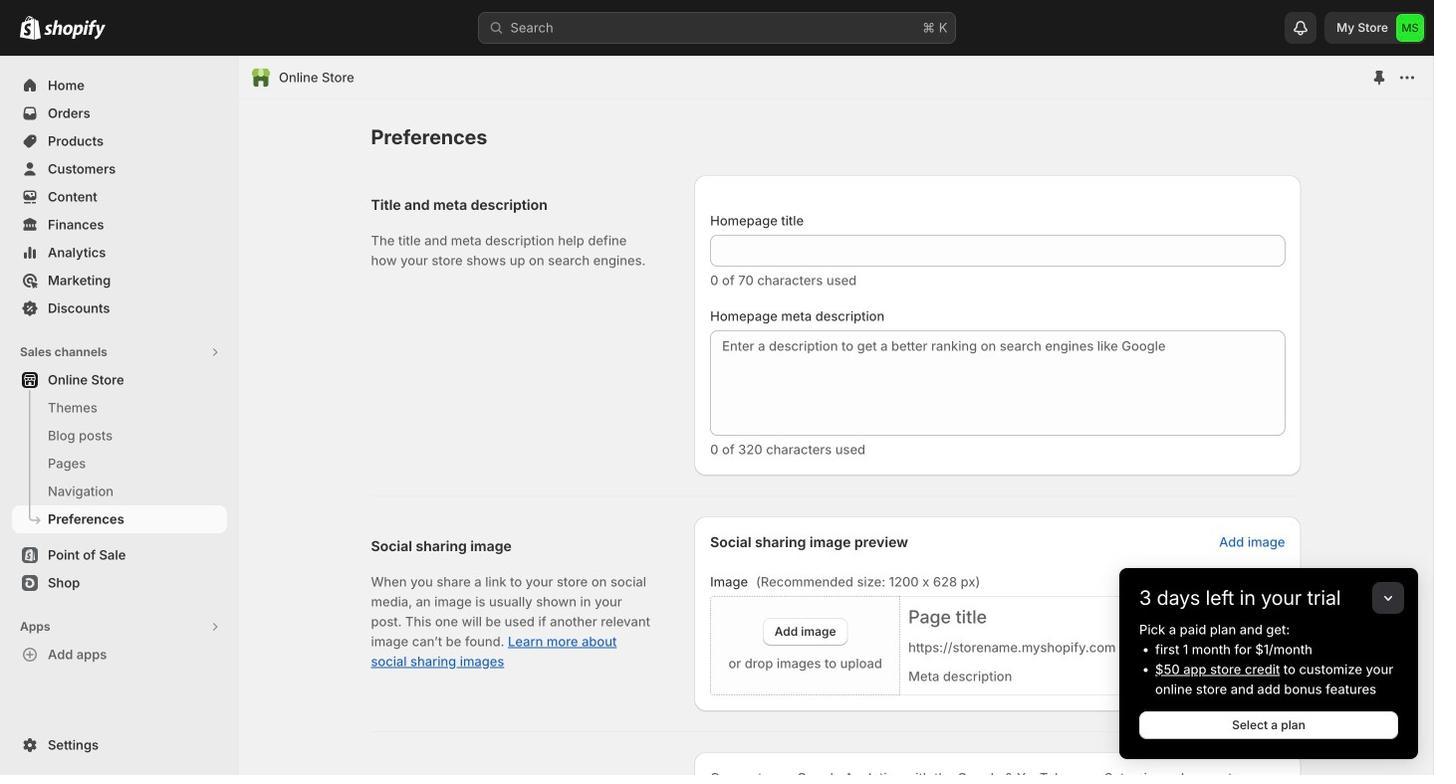 Task type: vqa. For each thing, say whether or not it's contained in the screenshot.
Shopify image
yes



Task type: describe. For each thing, give the bounding box(es) containing it.
1 horizontal spatial shopify image
[[44, 20, 106, 40]]

my store image
[[1396, 14, 1424, 42]]

0 horizontal spatial shopify image
[[20, 16, 41, 40]]



Task type: locate. For each thing, give the bounding box(es) containing it.
shopify image
[[20, 16, 41, 40], [44, 20, 106, 40]]

online store image
[[251, 68, 271, 88]]



